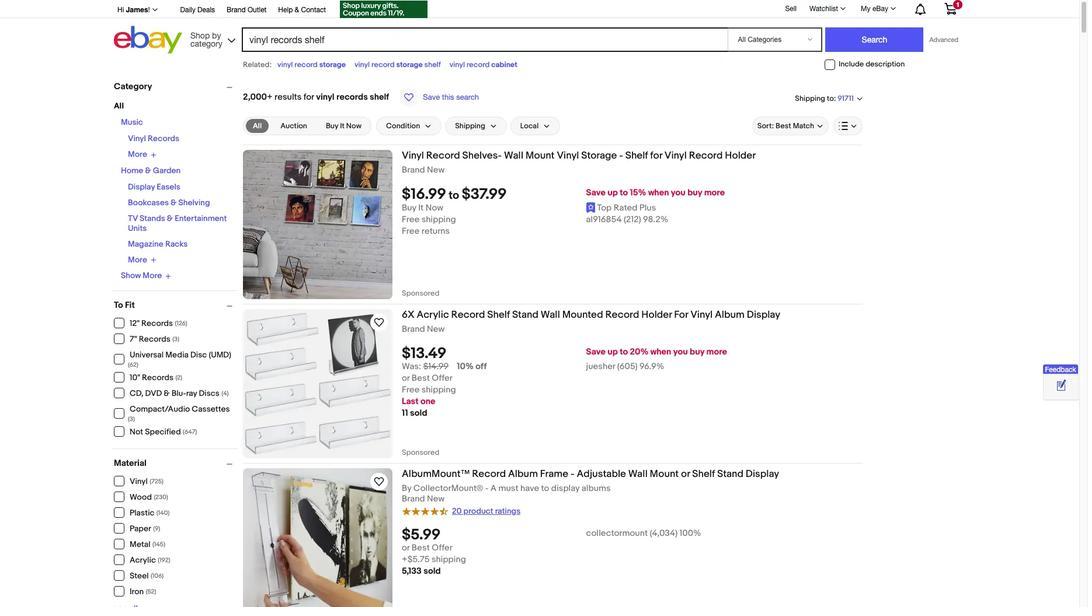 Task type: vqa. For each thing, say whether or not it's contained in the screenshot.
(3) for 7" Records
yes



Task type: locate. For each thing, give the bounding box(es) containing it.
best for juesher (605) 96.9% or best offer free shipping last one 11 sold
[[412, 373, 430, 384]]

0 vertical spatial free
[[402, 214, 420, 226]]

wall left mounted
[[541, 310, 560, 321]]

for right results
[[304, 92, 314, 103]]

vinyl for vinyl record storage
[[277, 60, 293, 69]]

top rated plus image
[[586, 202, 595, 213]]

- left the a
[[485, 484, 489, 495]]

shipping right +$5.75
[[432, 555, 466, 566]]

2 offer from the top
[[432, 543, 453, 554]]

brand left outlet
[[227, 6, 246, 14]]

offer inside juesher (605) 96.9% or best offer free shipping last one 11 sold
[[432, 373, 453, 384]]

0 vertical spatial -
[[619, 150, 623, 162]]

shipping down search
[[455, 121, 485, 131]]

record
[[295, 60, 318, 69], [371, 60, 395, 69], [467, 60, 490, 69]]

mounted
[[562, 310, 603, 321]]

0 vertical spatial or
[[402, 373, 410, 384]]

holder left "for"
[[641, 310, 672, 321]]

to inside $16.99 to $37.99
[[449, 189, 459, 203]]

0 vertical spatial best
[[776, 121, 791, 131]]

2 more button from the top
[[128, 255, 156, 265]]

vinyl right "related:"
[[277, 60, 293, 69]]

stands
[[140, 213, 165, 223]]

1 horizontal spatial it
[[418, 203, 424, 214]]

free up the last
[[402, 385, 420, 396]]

save up to 20% when you buy more
[[586, 347, 727, 358]]

1 horizontal spatial wall
[[541, 310, 560, 321]]

0 horizontal spatial stand
[[512, 310, 538, 321]]

up up "juesher"
[[608, 347, 618, 358]]

wall right shelves-
[[504, 150, 523, 162]]

& down easels
[[171, 198, 177, 208]]

shelf up the save this search button
[[424, 60, 441, 69]]

1 horizontal spatial for
[[650, 150, 662, 162]]

1 horizontal spatial shelf
[[625, 150, 648, 162]]

2 vertical spatial save
[[586, 347, 606, 358]]

save up "juesher"
[[586, 347, 606, 358]]

buy right 20%
[[690, 347, 704, 358]]

vinyl records link
[[128, 134, 179, 144]]

(3)
[[172, 336, 179, 343], [128, 416, 135, 423]]

1 vertical spatial album
[[508, 469, 538, 481]]

1 vertical spatial you
[[673, 347, 688, 358]]

1 vertical spatial shelf
[[487, 310, 510, 321]]

1 vertical spatial now
[[426, 203, 443, 214]]

2 vertical spatial shelf
[[692, 469, 715, 481]]

wood (230)
[[130, 493, 168, 503]]

for inside vinyl record shelves- wall mount vinyl storage - shelf for vinyl record holder brand new
[[650, 150, 662, 162]]

-
[[619, 150, 623, 162], [571, 469, 574, 481], [485, 484, 489, 495]]

1 horizontal spatial buy
[[402, 203, 416, 214]]

display
[[551, 484, 580, 495]]

1 vertical spatial offer
[[432, 543, 453, 554]]

more right show
[[143, 271, 162, 281]]

more button up home & garden
[[128, 150, 156, 160]]

(62)
[[128, 361, 138, 369]]

(3) up media
[[172, 336, 179, 343]]

buy inside save up to 15% when you buy more buy it now
[[687, 188, 702, 199]]

acrylic down metal
[[130, 556, 156, 566]]

0 vertical spatial save
[[423, 93, 440, 102]]

buy for save up to 15% when you buy more buy it now
[[687, 188, 702, 199]]

mount
[[526, 150, 555, 162], [650, 469, 679, 481]]

more for save up to 20% when you buy more
[[706, 347, 727, 358]]

holder down 'sort: best match' dropdown button
[[725, 150, 756, 162]]

best inside dropdown button
[[776, 121, 791, 131]]

(647)
[[183, 429, 197, 436]]

vinyl left records
[[316, 92, 334, 103]]

acrylic right 6x
[[417, 310, 449, 321]]

1 vertical spatial wall
[[541, 310, 560, 321]]

save left the this
[[423, 93, 440, 102]]

compact/audio
[[130, 404, 190, 414]]

storage up the save this search button
[[396, 60, 423, 69]]

(3) inside compact/audio cassettes (3)
[[128, 416, 135, 423]]

2 vertical spatial display
[[746, 469, 779, 481]]

shipping for collectormount (4,034) 100% or best offer +$5.75 shipping 5,133 sold
[[432, 555, 466, 566]]

0 vertical spatial wall
[[504, 150, 523, 162]]

1 horizontal spatial (3)
[[172, 336, 179, 343]]

1 vertical spatial holder
[[641, 310, 672, 321]]

to left the 91711
[[827, 94, 834, 103]]

shop by category banner
[[111, 0, 965, 57]]

0 horizontal spatial album
[[508, 469, 538, 481]]

all
[[114, 101, 124, 111], [253, 121, 262, 131]]

free inside juesher (605) 96.9% or best offer free shipping last one 11 sold
[[402, 385, 420, 396]]

brand inside account navigation
[[227, 6, 246, 14]]

1 vertical spatial more button
[[128, 255, 156, 265]]

0 horizontal spatial shipping
[[455, 121, 485, 131]]

&
[[295, 6, 299, 14], [145, 166, 151, 176], [171, 198, 177, 208], [167, 213, 173, 223], [164, 389, 170, 399]]

sort:
[[757, 121, 774, 131]]

1 vertical spatial (3)
[[128, 416, 135, 423]]

up up top
[[608, 188, 618, 199]]

storage up 2,000 + results for vinyl records shelf
[[319, 60, 346, 69]]

record up 2,000 + results for vinyl records shelf
[[295, 60, 318, 69]]

1 vertical spatial shipping
[[422, 385, 456, 396]]

vinyl up save this search
[[450, 60, 465, 69]]

help & contact link
[[278, 4, 326, 17]]

free down $16.99
[[402, 214, 420, 226]]

save this search button
[[396, 88, 482, 107]]

record down get the coupon image
[[371, 60, 395, 69]]

advanced link
[[924, 28, 964, 51]]

1 vertical spatial new
[[427, 324, 445, 335]]

1 horizontal spatial album
[[715, 310, 745, 321]]

not specified (647)
[[130, 428, 197, 437]]

0 vertical spatial new
[[427, 165, 445, 176]]

1 free from the top
[[402, 214, 420, 226]]

0 vertical spatial album
[[715, 310, 745, 321]]

(3) for compact/audio cassettes
[[128, 416, 135, 423]]

0 vertical spatial buy
[[326, 121, 338, 131]]

0 horizontal spatial record
[[295, 60, 318, 69]]

1 horizontal spatial -
[[571, 469, 574, 481]]

albummount™ record album frame - adjustable wall mount or shelf stand display heading
[[402, 469, 779, 481]]

disc
[[190, 350, 207, 360]]

0 vertical spatial it
[[340, 121, 345, 131]]

new inside vinyl record shelves- wall mount vinyl storage - shelf for vinyl record holder brand new
[[427, 165, 445, 176]]

record for vinyl record storage
[[295, 60, 318, 69]]

(umd)
[[209, 350, 231, 360]]

best inside juesher (605) 96.9% or best offer free shipping last one 11 sold
[[412, 373, 430, 384]]

buy right 15% on the top right of page
[[687, 188, 702, 199]]

1 record from the left
[[295, 60, 318, 69]]

it inside save up to 15% when you buy more buy it now
[[418, 203, 424, 214]]

to fit button
[[114, 300, 238, 311]]

buy down 2,000 + results for vinyl records shelf
[[326, 121, 338, 131]]

0 vertical spatial more
[[704, 188, 725, 199]]

1 vertical spatial all
[[253, 121, 262, 131]]

best right sort: at the top of page
[[776, 121, 791, 131]]

10" records (2)
[[130, 373, 182, 383]]

album inside 6x acrylic record shelf stand wall mounted record holder for vinyl album display brand new
[[715, 310, 745, 321]]

0 vertical spatial shelf
[[424, 60, 441, 69]]

returns
[[422, 226, 450, 237]]

vinyl records
[[128, 134, 179, 144]]

off
[[476, 362, 487, 373]]

units
[[128, 223, 147, 233]]

shipping up returns
[[422, 214, 456, 226]]

1 vertical spatial display
[[747, 310, 780, 321]]

shipping inside dropdown button
[[455, 121, 485, 131]]

shop by category
[[190, 31, 222, 48]]

now
[[346, 121, 361, 131], [426, 203, 443, 214]]

category
[[114, 81, 152, 92]]

best inside collectormount (4,034) 100% or best offer +$5.75 shipping 5,133 sold
[[412, 543, 430, 554]]

& right help
[[295, 6, 299, 14]]

holder
[[725, 150, 756, 162], [641, 310, 672, 321]]

you inside save up to 15% when you buy more buy it now
[[671, 188, 686, 199]]

more up show more
[[128, 255, 147, 265]]

save up top rated plus icon
[[586, 188, 606, 199]]

96.9%
[[640, 362, 664, 373]]

storage for vinyl record storage
[[319, 60, 346, 69]]

offer for one
[[432, 373, 453, 384]]

0 horizontal spatial for
[[304, 92, 314, 103]]

acrylic (192)
[[130, 556, 170, 566]]

albums
[[582, 484, 611, 495]]

wood
[[130, 493, 152, 503]]

0 vertical spatial offer
[[432, 373, 453, 384]]

shelf inside 6x acrylic record shelf stand wall mounted record holder for vinyl album display brand new
[[487, 310, 510, 321]]

records down 12" records (126)
[[139, 335, 170, 345]]

1 vertical spatial buy
[[402, 203, 416, 214]]

new for $13.49
[[427, 324, 445, 335]]

1 offer from the top
[[432, 373, 453, 384]]

1 vertical spatial best
[[412, 373, 430, 384]]

to up (605)
[[620, 347, 628, 358]]

more up home
[[128, 150, 147, 160]]

None submit
[[826, 27, 924, 52]]

2 horizontal spatial shelf
[[692, 469, 715, 481]]

holder inside 6x acrylic record shelf stand wall mounted record holder for vinyl album display brand new
[[641, 310, 672, 321]]

was:
[[402, 362, 421, 373]]

3 free from the top
[[402, 385, 420, 396]]

0 vertical spatial sold
[[410, 408, 427, 419]]

main content containing $16.99
[[243, 76, 863, 608]]

holder inside vinyl record shelves- wall mount vinyl storage - shelf for vinyl record holder brand new
[[725, 150, 756, 162]]

now down records
[[346, 121, 361, 131]]

new down albummount™ on the left
[[427, 494, 445, 505]]

1 vertical spatial free
[[402, 226, 420, 237]]

0 horizontal spatial shelf
[[370, 92, 389, 103]]

brand
[[227, 6, 246, 14], [402, 165, 425, 176], [402, 324, 425, 335], [402, 494, 425, 505]]

plastic (140)
[[130, 509, 170, 519]]

shipping inside "shipping to : 91711"
[[795, 94, 825, 103]]

brand down albummount™ on the left
[[402, 494, 425, 505]]

or for juesher (605) 96.9% or best offer free shipping last one 11 sold
[[402, 373, 410, 384]]

2 vertical spatial shipping
[[432, 555, 466, 566]]

by
[[212, 31, 221, 40]]

vinyl record shelves- wall mount vinyl storage - shelf for vinyl record holder heading
[[402, 150, 756, 162]]

to inside albummount™ record album frame - adjustable wall mount or shelf stand display by collectormount® - a must have to display albums brand new
[[541, 484, 549, 495]]

music link
[[121, 117, 143, 127]]

free down free shipping
[[402, 226, 420, 237]]

1 horizontal spatial stand
[[717, 469, 743, 481]]

now up free shipping
[[426, 203, 443, 214]]

new up $13.49
[[427, 324, 445, 335]]

ratings
[[495, 507, 521, 517]]

save
[[423, 93, 440, 102], [586, 188, 606, 199], [586, 347, 606, 358]]

records up garden at top left
[[148, 134, 179, 144]]

shipping up one
[[422, 385, 456, 396]]

1 horizontal spatial mount
[[650, 469, 679, 481]]

buy it now
[[326, 121, 361, 131]]

feedback
[[1045, 366, 1076, 374]]

0 vertical spatial for
[[304, 92, 314, 103]]

my ebay
[[861, 5, 888, 13]]

2 vertical spatial best
[[412, 543, 430, 554]]

stand
[[512, 310, 538, 321], [717, 469, 743, 481]]

album right "for"
[[715, 310, 745, 321]]

records for 10"
[[142, 373, 174, 383]]

1 up from the top
[[608, 188, 618, 199]]

1 vertical spatial for
[[650, 150, 662, 162]]

2 horizontal spatial record
[[467, 60, 490, 69]]

for up plus
[[650, 150, 662, 162]]

to right "have"
[[541, 484, 549, 495]]

offer for sold
[[432, 543, 453, 554]]

easels
[[157, 182, 180, 192]]

1 horizontal spatial shelf
[[424, 60, 441, 69]]

offer down $14.99
[[432, 373, 453, 384]]

adjustable
[[577, 469, 626, 481]]

6x acrylic record shelf stand wall mounted record holder for vinyl album display heading
[[402, 310, 780, 321]]

2 free from the top
[[402, 226, 420, 237]]

storage
[[581, 150, 617, 162]]

brand inside vinyl record shelves- wall mount vinyl storage - shelf for vinyl record holder brand new
[[402, 165, 425, 176]]

magazine
[[128, 239, 163, 249]]

3 record from the left
[[467, 60, 490, 69]]

up for 20%
[[608, 347, 618, 358]]

1 horizontal spatial now
[[426, 203, 443, 214]]

0 vertical spatial mount
[[526, 150, 555, 162]]

james
[[126, 5, 148, 14]]

records up dvd
[[142, 373, 174, 383]]

sort: best match button
[[752, 117, 829, 135]]

1 vertical spatial -
[[571, 469, 574, 481]]

when up "96.9%"
[[650, 347, 671, 358]]

2 vertical spatial more
[[143, 271, 162, 281]]

0 horizontal spatial now
[[346, 121, 361, 131]]

albummount™ record album frame - adjustable wall mount or shelf stand display image
[[243, 469, 392, 608]]

(3) inside 7" records (3)
[[172, 336, 179, 343]]

when up plus
[[648, 188, 669, 199]]

1 new from the top
[[427, 165, 445, 176]]

0 horizontal spatial all
[[114, 101, 124, 111]]

sold down +$5.75
[[424, 567, 441, 578]]

0 horizontal spatial (3)
[[128, 416, 135, 423]]

save inside save up to 15% when you buy more buy it now
[[586, 188, 606, 199]]

free inside "al916854 (212) 98.2% free returns"
[[402, 226, 420, 237]]

up inside save up to 15% when you buy more buy it now
[[608, 188, 618, 199]]

watch 6x acrylic record shelf stand wall mounted record holder for vinyl album display image
[[372, 316, 386, 330]]

1 vertical spatial sold
[[424, 567, 441, 578]]

(3) up not on the bottom
[[128, 416, 135, 423]]

2 horizontal spatial wall
[[628, 469, 648, 481]]

al916854
[[586, 214, 622, 226]]

when inside save up to 15% when you buy more buy it now
[[648, 188, 669, 199]]

more inside save up to 15% when you buy more buy it now
[[704, 188, 725, 199]]

(3) for 7" records
[[172, 336, 179, 343]]

2 storage from the left
[[396, 60, 423, 69]]

1 vertical spatial it
[[418, 203, 424, 214]]

when for 20%
[[650, 347, 671, 358]]

0 vertical spatial when
[[648, 188, 669, 199]]

sold inside juesher (605) 96.9% or best offer free shipping last one 11 sold
[[410, 408, 427, 419]]

save inside button
[[423, 93, 440, 102]]

metal
[[130, 540, 150, 550]]

display inside 6x acrylic record shelf stand wall mounted record holder for vinyl album display brand new
[[747, 310, 780, 321]]

0 vertical spatial stand
[[512, 310, 538, 321]]

buy
[[326, 121, 338, 131], [402, 203, 416, 214]]

$5.99
[[402, 527, 441, 545]]

0 vertical spatial now
[[346, 121, 361, 131]]

buy for save up to 20% when you buy more
[[690, 347, 704, 358]]

album up "have"
[[508, 469, 538, 481]]

offer down 20
[[432, 543, 453, 554]]

more inside button
[[143, 271, 162, 281]]

listing options selector. list view selected. image
[[839, 121, 857, 131]]

0 vertical spatial buy
[[687, 188, 702, 199]]

discs
[[199, 389, 220, 399]]

brand up $16.99
[[402, 165, 425, 176]]

shipping inside juesher (605) 96.9% or best offer free shipping last one 11 sold
[[422, 385, 456, 396]]

all up the music
[[114, 101, 124, 111]]

it down records
[[340, 121, 345, 131]]

1 horizontal spatial storage
[[396, 60, 423, 69]]

vinyl inside main content
[[316, 92, 334, 103]]

1 storage from the left
[[319, 60, 346, 69]]

or inside collectormount (4,034) 100% or best offer +$5.75 shipping 5,133 sold
[[402, 543, 410, 554]]

2 vertical spatial free
[[402, 385, 420, 396]]

2 vertical spatial wall
[[628, 469, 648, 481]]

20%
[[630, 347, 649, 358]]

new up $16.99
[[427, 165, 445, 176]]

(145)
[[152, 541, 165, 549]]

0 vertical spatial acrylic
[[417, 310, 449, 321]]

watchlist link
[[803, 2, 851, 16]]

cd, dvd & blu-ray discs (4)
[[130, 389, 229, 399]]

3 new from the top
[[427, 494, 445, 505]]

wall right adjustable
[[628, 469, 648, 481]]

1 vertical spatial shipping
[[455, 121, 485, 131]]

paper
[[130, 524, 151, 534]]

record for vinyl record storage shelf
[[371, 60, 395, 69]]

1 vertical spatial mount
[[650, 469, 679, 481]]

shelf right records
[[370, 92, 389, 103]]

or
[[402, 373, 410, 384], [681, 469, 690, 481], [402, 543, 410, 554]]

2 vertical spatial -
[[485, 484, 489, 495]]

or inside juesher (605) 96.9% or best offer free shipping last one 11 sold
[[402, 373, 410, 384]]

storage
[[319, 60, 346, 69], [396, 60, 423, 69]]

account navigation
[[111, 0, 965, 20]]

sold
[[410, 408, 427, 419], [424, 567, 441, 578]]

buy up free shipping
[[402, 203, 416, 214]]

1 vertical spatial or
[[681, 469, 690, 481]]

best up +$5.75
[[412, 543, 430, 554]]

shipping for shipping to : 91711
[[795, 94, 825, 103]]

sold right 11
[[410, 408, 427, 419]]

records up 7" records (3)
[[141, 319, 173, 329]]

20
[[452, 507, 462, 517]]

magazine racks link
[[128, 239, 188, 249]]

record for vinyl record cabinet
[[467, 60, 490, 69]]

- right storage
[[619, 150, 623, 162]]

2 horizontal spatial -
[[619, 150, 623, 162]]

0 vertical spatial display
[[128, 182, 155, 192]]

save for save up to 20% when you buy more
[[586, 347, 606, 358]]

0 horizontal spatial wall
[[504, 150, 523, 162]]

0 horizontal spatial storage
[[319, 60, 346, 69]]

storage for vinyl record storage shelf
[[396, 60, 423, 69]]

2 new from the top
[[427, 324, 445, 335]]

2 up from the top
[[608, 347, 618, 358]]

0 vertical spatial holder
[[725, 150, 756, 162]]

12"
[[130, 319, 140, 329]]

0 horizontal spatial it
[[340, 121, 345, 131]]

to left 15% on the top right of page
[[620, 188, 628, 199]]

blu-
[[171, 389, 186, 399]]

brand down 6x
[[402, 324, 425, 335]]

it up free shipping
[[418, 203, 424, 214]]

wall inside 6x acrylic record shelf stand wall mounted record holder for vinyl album display brand new
[[541, 310, 560, 321]]

records for 12"
[[141, 319, 173, 329]]

record down the search for anything text box
[[467, 60, 490, 69]]

2 vertical spatial new
[[427, 494, 445, 505]]

vinyl inside 6x acrylic record shelf stand wall mounted record holder for vinyl album display brand new
[[690, 310, 713, 321]]

& left blu-
[[164, 389, 170, 399]]

0 horizontal spatial holder
[[641, 310, 672, 321]]

- inside vinyl record shelves- wall mount vinyl storage - shelf for vinyl record holder brand new
[[619, 150, 623, 162]]

1 horizontal spatial shipping
[[795, 94, 825, 103]]

you down "for"
[[673, 347, 688, 358]]

new for $16.99
[[427, 165, 445, 176]]

main content
[[243, 76, 863, 608]]

1 horizontal spatial record
[[371, 60, 395, 69]]

home & garden link
[[121, 166, 181, 176]]

new inside 6x acrylic record shelf stand wall mounted record holder for vinyl album display brand new
[[427, 324, 445, 335]]

best down was: $14.99
[[412, 373, 430, 384]]

7" records (3)
[[130, 335, 179, 345]]

category
[[190, 39, 222, 48]]

all down 2,000
[[253, 121, 262, 131]]

& down 'bookcases & shelving' link
[[167, 213, 173, 223]]

you right 15% on the top right of page
[[671, 188, 686, 199]]

to right $16.99
[[449, 189, 459, 203]]

buy inside save up to 15% when you buy more buy it now
[[402, 203, 416, 214]]

shipping left :
[[795, 94, 825, 103]]

1 vertical spatial stand
[[717, 469, 743, 481]]

- up display
[[571, 469, 574, 481]]

2 record from the left
[[371, 60, 395, 69]]

1 vertical spatial save
[[586, 188, 606, 199]]

daily deals link
[[180, 4, 215, 17]]

1 vertical spatial shelf
[[370, 92, 389, 103]]

$16.99
[[402, 186, 446, 204]]

0 vertical spatial you
[[671, 188, 686, 199]]

+
[[267, 92, 273, 103]]

to fit
[[114, 300, 135, 311]]

offer inside collectormount (4,034) 100% or best offer +$5.75 shipping 5,133 sold
[[432, 543, 453, 554]]

shipping inside collectormount (4,034) 100% or best offer +$5.75 shipping 5,133 sold
[[432, 555, 466, 566]]

1 vertical spatial more
[[706, 347, 727, 358]]

when
[[648, 188, 669, 199], [650, 347, 671, 358]]

1 vertical spatial acrylic
[[130, 556, 156, 566]]

top
[[597, 203, 612, 214]]

more button up show more
[[128, 255, 156, 265]]

vinyl up records
[[354, 60, 370, 69]]

include description
[[839, 60, 905, 69]]

0 vertical spatial shelf
[[625, 150, 648, 162]]



Task type: describe. For each thing, give the bounding box(es) containing it.
acrylic inside 6x acrylic record shelf stand wall mounted record holder for vinyl album display brand new
[[417, 310, 449, 321]]

this
[[442, 93, 454, 102]]

vinyl record shelves- wall mount vinyl storage - shelf for vinyl record holder image
[[243, 150, 392, 300]]

sell
[[785, 4, 797, 13]]

20 product ratings
[[452, 507, 521, 517]]

0 vertical spatial all
[[114, 101, 124, 111]]

display inside albummount™ record album frame - adjustable wall mount or shelf stand display by collectormount® - a must have to display albums brand new
[[746, 469, 779, 481]]

display inside display easels bookcases & shelving tv stands & entertainment units magazine racks
[[128, 182, 155, 192]]

shelf inside main content
[[370, 92, 389, 103]]

+$5.75
[[402, 555, 430, 566]]

save for save this search
[[423, 93, 440, 102]]

juesher
[[586, 362, 615, 373]]

All selected text field
[[253, 121, 262, 131]]

help
[[278, 6, 293, 14]]

5,133
[[402, 567, 422, 578]]

1 horizontal spatial all
[[253, 121, 262, 131]]

brand inside 6x acrylic record shelf stand wall mounted record holder for vinyl album display brand new
[[402, 324, 425, 335]]

ebay
[[872, 5, 888, 13]]

mount inside vinyl record shelves- wall mount vinyl storage - shelf for vinyl record holder brand new
[[526, 150, 555, 162]]

records for vinyl
[[148, 134, 179, 144]]

more for save up to 15% when you buy more buy it now
[[704, 188, 725, 199]]

home
[[121, 166, 143, 176]]

brand outlet link
[[227, 4, 267, 17]]

wall inside vinyl record shelves- wall mount vinyl storage - shelf for vinyl record holder brand new
[[504, 150, 523, 162]]

cassettes
[[192, 404, 230, 414]]

to inside "shipping to : 91711"
[[827, 94, 834, 103]]

shelf inside albummount™ record album frame - adjustable wall mount or shelf stand display by collectormount® - a must have to display albums brand new
[[692, 469, 715, 481]]

0 vertical spatial shipping
[[422, 214, 456, 226]]

material
[[114, 458, 147, 469]]

stand inside 6x acrylic record shelf stand wall mounted record holder for vinyl album display brand new
[[512, 310, 538, 321]]

save for save up to 15% when you buy more buy it now
[[586, 188, 606, 199]]

plus
[[639, 203, 656, 214]]

frame
[[540, 469, 568, 481]]

albummount™ record album frame - adjustable wall mount or shelf stand display link
[[402, 469, 863, 484]]

collectormount
[[586, 529, 648, 540]]

get the coupon image
[[340, 1, 428, 18]]

vinyl record cabinet
[[450, 60, 517, 69]]

metal (145)
[[130, 540, 165, 550]]

vinyl for vinyl record cabinet
[[450, 60, 465, 69]]

(4,034)
[[650, 529, 678, 540]]

home & garden
[[121, 166, 181, 176]]

brand inside albummount™ record album frame - adjustable wall mount or shelf stand display by collectormount® - a must have to display albums brand new
[[402, 494, 425, 505]]

category button
[[114, 81, 238, 92]]

vinyl record storage shelf
[[354, 60, 441, 69]]

watch albummount™ record album frame - adjustable wall mount or shelf stand display image
[[372, 475, 386, 489]]

steel
[[130, 572, 149, 582]]

$13.49
[[402, 345, 446, 363]]

you for 15%
[[671, 188, 686, 199]]

local
[[520, 121, 539, 131]]

display easels link
[[128, 182, 180, 192]]

paper (9)
[[130, 524, 160, 534]]

100%
[[680, 529, 701, 540]]

0 vertical spatial more
[[128, 150, 147, 160]]

entertainment
[[175, 213, 227, 223]]

(725)
[[150, 478, 163, 486]]

shelf inside vinyl record shelves- wall mount vinyl storage - shelf for vinyl record holder brand new
[[625, 150, 648, 162]]

material button
[[114, 458, 238, 469]]

related:
[[243, 60, 272, 69]]

search
[[456, 93, 479, 102]]

6x
[[402, 310, 414, 321]]

buy inside buy it now link
[[326, 121, 338, 131]]

tv
[[128, 213, 138, 223]]

sold inside collectormount (4,034) 100% or best offer +$5.75 shipping 5,133 sold
[[424, 567, 441, 578]]

10% off
[[457, 362, 487, 373]]

outlet
[[248, 6, 267, 14]]

2,000
[[243, 92, 267, 103]]

sell link
[[780, 4, 802, 13]]

(2)
[[176, 374, 182, 382]]

(212)
[[624, 214, 641, 226]]

juesher (605) 96.9% or best offer free shipping last one 11 sold
[[402, 362, 664, 419]]

when for 15%
[[648, 188, 669, 199]]

specified
[[145, 428, 181, 437]]

save up to 15% when you buy more buy it now
[[402, 188, 725, 214]]

universal
[[130, 350, 164, 360]]

my
[[861, 5, 871, 13]]

description
[[866, 60, 905, 69]]

last
[[402, 397, 419, 408]]

or inside albummount™ record album frame - adjustable wall mount or shelf stand display by collectormount® - a must have to display albums brand new
[[681, 469, 690, 481]]

wall inside albummount™ record album frame - adjustable wall mount or shelf stand display by collectormount® - a must have to display albums brand new
[[628, 469, 648, 481]]

0 horizontal spatial -
[[485, 484, 489, 495]]

(140)
[[156, 510, 170, 517]]

& right home
[[145, 166, 151, 176]]

12" records (126)
[[130, 319, 187, 329]]

& inside account navigation
[[295, 6, 299, 14]]

save this search
[[423, 93, 479, 102]]

album inside albummount™ record album frame - adjustable wall mount or shelf stand display by collectormount® - a must have to display albums brand new
[[508, 469, 538, 481]]

my ebay link
[[854, 2, 901, 16]]

!
[[148, 6, 150, 14]]

(9)
[[153, 526, 160, 533]]

20 product ratings link
[[402, 506, 521, 517]]

by
[[402, 484, 411, 495]]

10"
[[130, 373, 140, 383]]

product
[[463, 507, 493, 517]]

you for 20%
[[673, 347, 688, 358]]

local button
[[510, 117, 560, 135]]

1 vertical spatial more
[[128, 255, 147, 265]]

al916854 (212) 98.2% free returns
[[402, 214, 668, 237]]

a
[[490, 484, 496, 495]]

(52)
[[146, 589, 156, 596]]

none submit inside shop by category banner
[[826, 27, 924, 52]]

mount inside albummount™ record album frame - adjustable wall mount or shelf stand display by collectormount® - a must have to display albums brand new
[[650, 469, 679, 481]]

must
[[498, 484, 518, 495]]

now inside save up to 15% when you buy more buy it now
[[426, 203, 443, 214]]

include
[[839, 60, 864, 69]]

or for collectormount (4,034) 100% or best offer +$5.75 shipping 5,133 sold
[[402, 543, 410, 554]]

shipping for shipping
[[455, 121, 485, 131]]

iron (52)
[[130, 588, 156, 597]]

vinyl record shelves- wall mount vinyl storage - shelf for vinyl record holder link
[[402, 150, 863, 165]]

shelves-
[[462, 150, 502, 162]]

one
[[421, 397, 435, 408]]

daily deals
[[180, 6, 215, 14]]

to inside save up to 15% when you buy more buy it now
[[620, 188, 628, 199]]

display easels bookcases & shelving tv stands & entertainment units magazine racks
[[128, 182, 227, 249]]

up for 15%
[[608, 188, 618, 199]]

vinyl for vinyl record storage shelf
[[354, 60, 370, 69]]

hi
[[117, 6, 124, 14]]

contact
[[301, 6, 326, 14]]

stand inside albummount™ record album frame - adjustable wall mount or shelf stand display by collectormount® - a must have to display albums brand new
[[717, 469, 743, 481]]

6x acrylic record shelf stand wall mounted record holder for vinyl album display link
[[402, 310, 863, 325]]

$37.99
[[462, 186, 507, 204]]

1 more button from the top
[[128, 150, 156, 160]]

new inside albummount™ record album frame - adjustable wall mount or shelf stand display by collectormount® - a must have to display albums brand new
[[427, 494, 445, 505]]

0 horizontal spatial acrylic
[[130, 556, 156, 566]]

record inside albummount™ record album frame - adjustable wall mount or shelf stand display by collectormount® - a must have to display albums brand new
[[472, 469, 506, 481]]

shipping button
[[445, 117, 507, 135]]

(126)
[[175, 320, 187, 328]]

collectormount (4,034) 100% or best offer +$5.75 shipping 5,133 sold
[[402, 529, 701, 578]]

records
[[336, 92, 368, 103]]

91711
[[838, 94, 854, 104]]

Search for anything text field
[[244, 29, 726, 51]]

music
[[121, 117, 143, 127]]

best for collectormount (4,034) 100% or best offer +$5.75 shipping 5,133 sold
[[412, 543, 430, 554]]

shipping for juesher (605) 96.9% or best offer free shipping last one 11 sold
[[422, 385, 456, 396]]

records for 7"
[[139, 335, 170, 345]]

6x acrylic record shelf stand wall mounted record holder for vinyl album display image
[[243, 310, 392, 459]]

(605)
[[617, 362, 638, 373]]

top rated plus
[[597, 203, 656, 214]]



